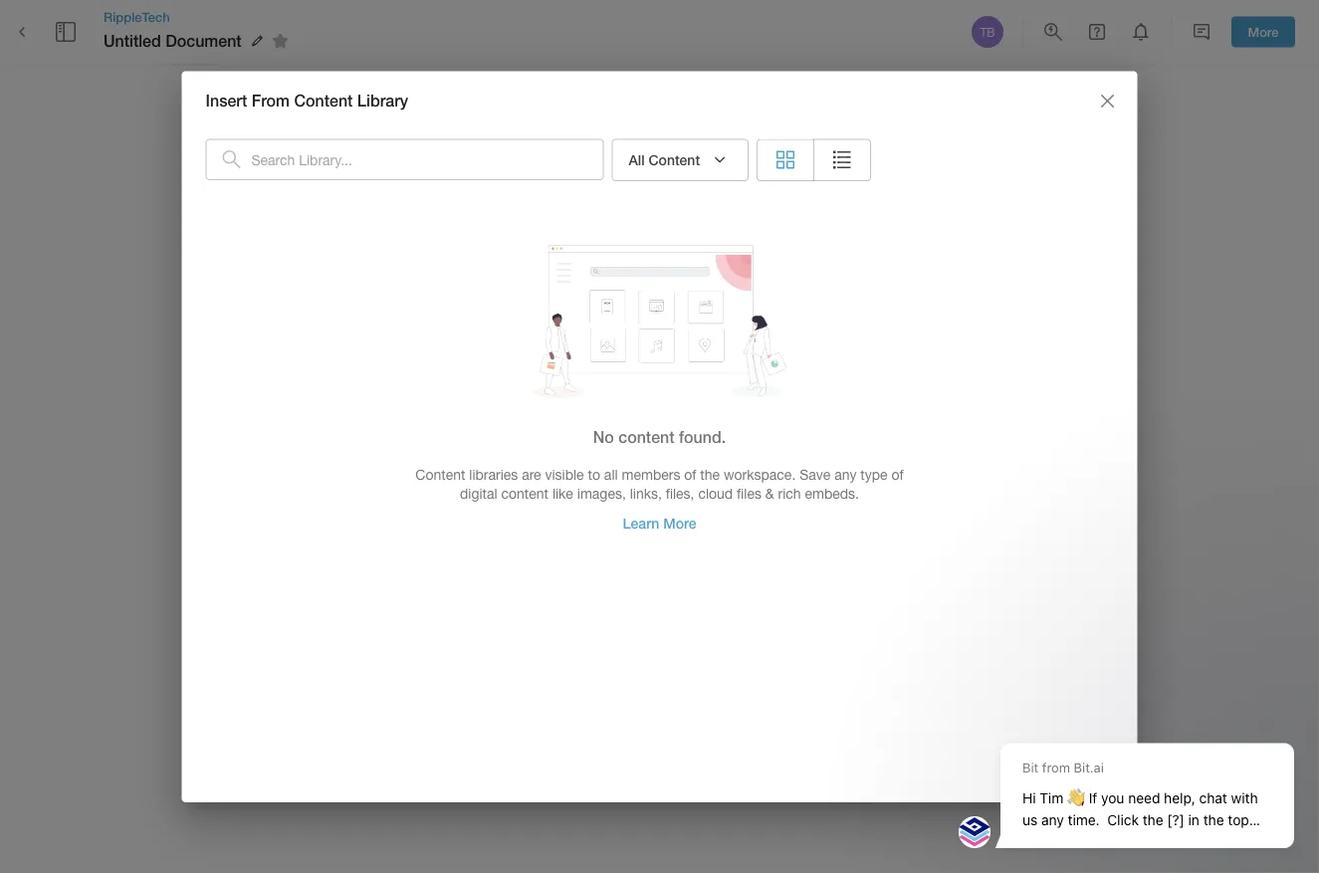 Task type: locate. For each thing, give the bounding box(es) containing it.
content
[[619, 428, 675, 447], [501, 486, 549, 502]]

0 vertical spatial content
[[294, 91, 353, 110]]

dialog containing insert from content library
[[182, 71, 1138, 802]]

0 horizontal spatial content
[[501, 486, 549, 502]]

result left the 4
[[799, 468, 843, 486]]

content up digital
[[416, 466, 466, 483]]

more inside button
[[1249, 24, 1279, 39]]

from
[[252, 91, 290, 110]]

content right all
[[649, 152, 700, 168]]

of
[[684, 466, 697, 483], [892, 466, 904, 483]]

members
[[622, 466, 681, 483]]

0 vertical spatial content
[[619, 428, 675, 447]]

no content found.
[[593, 428, 726, 447]]

1 of from the left
[[684, 466, 697, 483]]

untitled document
[[104, 31, 242, 50]]

rich
[[778, 486, 801, 502]]

1 horizontal spatial more
[[1249, 24, 1279, 39]]

save
[[800, 466, 831, 483]]

2 vertical spatial content
[[416, 466, 466, 483]]

1 horizontal spatial of
[[892, 466, 904, 483]]

1 horizontal spatial content
[[619, 428, 675, 447]]

1 horizontal spatial content
[[416, 466, 466, 483]]

2 result from the left
[[799, 468, 843, 486]]

group
[[757, 139, 872, 181]]

the
[[700, 466, 720, 483]]

tb button
[[969, 13, 1007, 51]]

1 result from the left
[[533, 468, 578, 486]]

content right the from on the top of page
[[294, 91, 353, 110]]

0 vertical spatial more
[[1249, 24, 1279, 39]]

of left the the at the bottom right of the page
[[684, 466, 697, 483]]

rippletech
[[104, 9, 170, 24]]

library
[[357, 91, 408, 110]]

0 horizontal spatial of
[[684, 466, 697, 483]]

to
[[588, 466, 601, 483]]

rippletech link
[[104, 8, 295, 26]]

libraries
[[469, 466, 518, 483]]

content up members
[[619, 428, 675, 447]]

of right type at the bottom right
[[892, 466, 904, 483]]

content inside content libraries are visible to all members of the workspace. save any type of digital content like images, links, files, cloud files & rich embeds.
[[501, 486, 549, 502]]

result left the 2
[[533, 468, 578, 486]]

more
[[1249, 24, 1279, 39], [664, 516, 697, 532]]

content
[[294, 91, 353, 110], [649, 152, 700, 168], [416, 466, 466, 483]]

1 vertical spatial content
[[501, 486, 549, 502]]

learn more
[[623, 516, 697, 532]]

result 4
[[799, 468, 857, 486]]

content down are
[[501, 486, 549, 502]]

0 horizontal spatial more
[[664, 516, 697, 532]]

result for result 4
[[799, 468, 843, 486]]

any
[[835, 466, 857, 483]]

1 vertical spatial content
[[649, 152, 700, 168]]

2 horizontal spatial content
[[649, 152, 700, 168]]

2 of from the left
[[892, 466, 904, 483]]

insert from content library
[[206, 91, 408, 110]]

no
[[593, 428, 614, 447]]

digital
[[460, 486, 498, 502]]

result
[[533, 468, 578, 486], [799, 468, 843, 486]]

0 horizontal spatial result
[[533, 468, 578, 486]]

4
[[848, 468, 857, 486]]

1 horizontal spatial result
[[799, 468, 843, 486]]

dialog
[[182, 71, 1138, 802], [946, 680, 1305, 863]]

embeds.
[[805, 486, 859, 502]]

result for result 2
[[533, 468, 578, 486]]



Task type: vqa. For each thing, say whether or not it's contained in the screenshot.
"No content found."
yes



Task type: describe. For each thing, give the bounding box(es) containing it.
all content
[[629, 152, 700, 168]]

links,
[[630, 486, 662, 502]]

learn more link
[[607, 504, 713, 544]]

content inside all content button
[[649, 152, 700, 168]]

like
[[553, 486, 574, 502]]

found.
[[679, 428, 726, 447]]

Search Library... search field
[[251, 139, 604, 180]]

content libraries are visible to all members of the workspace. save any type of digital content like images, links, files, cloud files & rich embeds.
[[416, 466, 904, 502]]

images,
[[577, 486, 626, 502]]

1 vertical spatial more
[[664, 516, 697, 532]]

untitled
[[104, 31, 161, 50]]

insert
[[206, 91, 247, 110]]

2
[[583, 468, 591, 486]]

all
[[629, 152, 645, 168]]

more button
[[1232, 17, 1296, 47]]

tb
[[980, 25, 996, 39]]

all content button
[[612, 139, 749, 181]]

&
[[766, 486, 774, 502]]

document
[[166, 31, 242, 50]]

learn
[[623, 516, 660, 532]]

favorite image
[[269, 29, 292, 53]]

type
[[861, 466, 888, 483]]

all
[[604, 466, 618, 483]]

files,
[[666, 486, 695, 502]]

cloud
[[699, 486, 733, 502]]

files
[[737, 486, 762, 502]]

a
[[593, 391, 604, 409]]

visible
[[545, 466, 584, 483]]

result 2
[[533, 468, 591, 486]]

column a
[[533, 391, 604, 409]]

column
[[533, 391, 589, 409]]

0 horizontal spatial content
[[294, 91, 353, 110]]

workspace.
[[724, 466, 796, 483]]

content inside content libraries are visible to all members of the workspace. save any type of digital content like images, links, files, cloud files & rich embeds.
[[416, 466, 466, 483]]

are
[[522, 466, 541, 483]]



